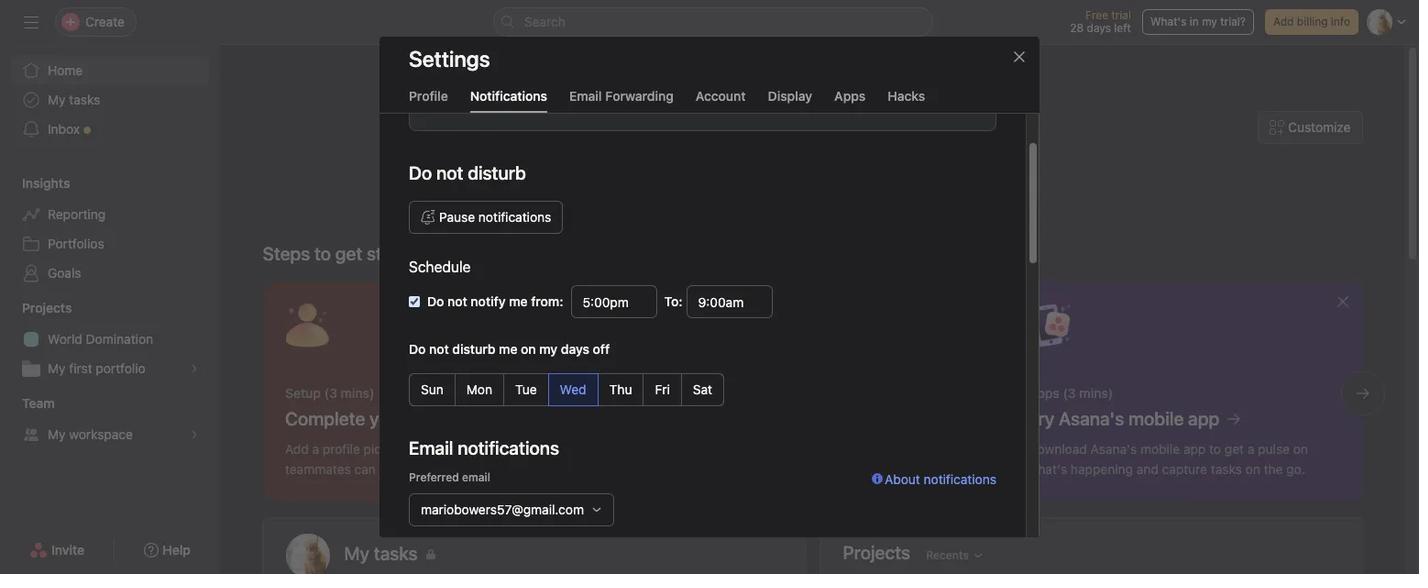 Task type: locate. For each thing, give the bounding box(es) containing it.
insights
[[22, 175, 70, 191]]

2 vertical spatial my
[[48, 427, 66, 442]]

0 vertical spatial notifications
[[479, 209, 552, 225]]

home
[[48, 62, 83, 78]]

None text field
[[571, 285, 657, 318], [687, 285, 773, 318], [571, 285, 657, 318], [687, 285, 773, 318]]

my inside projects element
[[48, 360, 66, 376]]

notifications down not disturb
[[479, 209, 552, 225]]

customize
[[1289, 119, 1352, 135]]

add billing info
[[1274, 15, 1351, 28]]

0 vertical spatial do
[[409, 162, 432, 183]]

notifications button
[[470, 88, 548, 113]]

customize button
[[1259, 111, 1364, 144]]

0 horizontal spatial notifications
[[479, 209, 552, 225]]

email
[[570, 88, 602, 104]]

my right in
[[1203, 15, 1218, 28]]

teams element
[[0, 387, 220, 453]]

me
[[499, 341, 518, 357]]

add
[[1274, 15, 1295, 28]]

projects down 'about'
[[843, 542, 911, 563]]

not left notify
[[448, 294, 468, 309]]

2 my from the top
[[48, 360, 66, 376]]

first
[[69, 360, 92, 376]]

not left disturb at the left bottom of the page
[[429, 341, 449, 357]]

notifications inside pause notifications dropdown button
[[479, 209, 552, 225]]

my
[[1203, 15, 1218, 28], [540, 341, 558, 357]]

domination
[[86, 331, 153, 347]]

0 vertical spatial projects
[[22, 300, 72, 316]]

1 vertical spatial notifications
[[924, 471, 997, 487]]

hide sidebar image
[[24, 15, 39, 29]]

steps to get started
[[263, 243, 426, 264]]

notifications for about notifications
[[924, 471, 997, 487]]

my inside the teams element
[[48, 427, 66, 442]]

about
[[885, 471, 921, 487]]

do left not disturb
[[409, 162, 432, 183]]

my inside global element
[[48, 92, 66, 107]]

close image
[[1013, 50, 1027, 64]]

my inside button
[[1203, 15, 1218, 28]]

profile
[[409, 88, 448, 104]]

about notifications
[[885, 471, 997, 487]]

trial
[[1112, 8, 1132, 22]]

my right on on the bottom
[[540, 341, 558, 357]]

hacks button
[[888, 88, 926, 113]]

1 vertical spatial not
[[429, 341, 449, 357]]

what's
[[1151, 15, 1187, 28]]

notifications
[[470, 88, 548, 104]]

goals link
[[11, 259, 209, 288]]

Do not notify me from: checkbox
[[409, 296, 420, 307]]

do
[[409, 162, 432, 183], [427, 294, 444, 309], [409, 341, 426, 357]]

my
[[48, 92, 66, 107], [48, 360, 66, 376], [48, 427, 66, 442]]

3 my from the top
[[48, 427, 66, 442]]

do right do not notify me from: option on the left bottom
[[427, 294, 444, 309]]

do not notify me from:
[[427, 294, 564, 309]]

display
[[768, 88, 813, 104]]

1 vertical spatial do
[[427, 294, 444, 309]]

portfolios link
[[11, 229, 209, 259]]

search list box
[[494, 7, 934, 37]]

not disturb
[[437, 162, 526, 183]]

free trial 28 days left
[[1071, 8, 1132, 35]]

account button
[[696, 88, 746, 113]]

my for my tasks
[[48, 92, 66, 107]]

2 vertical spatial do
[[409, 341, 426, 357]]

pause
[[439, 209, 475, 225]]

goals
[[48, 265, 81, 281]]

0 horizontal spatial projects
[[22, 300, 72, 316]]

profile button
[[409, 88, 448, 113]]

portfolio
[[96, 360, 146, 376]]

sun
[[421, 382, 444, 397]]

projects up world
[[22, 300, 72, 316]]

do up sun on the bottom of the page
[[409, 341, 426, 357]]

1 horizontal spatial projects
[[843, 542, 911, 563]]

my down team on the left bottom
[[48, 427, 66, 442]]

days
[[1088, 21, 1112, 35]]

0 vertical spatial my
[[1203, 15, 1218, 28]]

invite button
[[17, 534, 96, 567]]

0 vertical spatial not
[[448, 294, 468, 309]]

1 vertical spatial my
[[48, 360, 66, 376]]

projects
[[22, 300, 72, 316], [843, 542, 911, 563]]

my left tasks
[[48, 92, 66, 107]]

1 vertical spatial my
[[540, 341, 558, 357]]

my tasks link
[[11, 85, 209, 115]]

disturb
[[453, 341, 496, 357]]

sat
[[693, 382, 713, 397]]

notifications inside the about notifications link
[[924, 471, 997, 487]]

mb
[[297, 548, 319, 564]]

notifications
[[479, 209, 552, 225], [924, 471, 997, 487]]

left
[[1115, 21, 1132, 35]]

not
[[448, 294, 468, 309], [429, 341, 449, 357]]

1 my from the top
[[48, 92, 66, 107]]

mb button
[[286, 534, 330, 574]]

info
[[1332, 15, 1351, 28]]

mon
[[467, 382, 493, 397]]

my tasks link
[[344, 541, 783, 567]]

days off
[[561, 341, 610, 357]]

not for notify
[[448, 294, 468, 309]]

home link
[[11, 56, 209, 85]]

1 horizontal spatial notifications
[[924, 471, 997, 487]]

projects element
[[0, 292, 220, 387]]

my left first
[[48, 360, 66, 376]]

to:
[[665, 294, 683, 309]]

do not disturb me on my days off
[[409, 341, 610, 357]]

my workspace link
[[11, 420, 209, 449]]

1 horizontal spatial my
[[1203, 15, 1218, 28]]

preferred
[[409, 471, 459, 484]]

notifications right 'about'
[[924, 471, 997, 487]]

fri
[[655, 382, 670, 397]]

pause notifications
[[439, 209, 552, 225]]

0 vertical spatial my
[[48, 92, 66, 107]]

global element
[[0, 45, 220, 155]]

tue
[[516, 382, 537, 397]]



Task type: vqa. For each thing, say whether or not it's contained in the screenshot.
Customize Button at the top
yes



Task type: describe. For each thing, give the bounding box(es) containing it.
do for do not notify me from:
[[427, 294, 444, 309]]

preferred email
[[409, 471, 491, 484]]

notifications for pause notifications
[[479, 209, 552, 225]]

not for disturb
[[429, 341, 449, 357]]

scroll card carousel right image
[[1356, 386, 1371, 401]]

email forwarding button
[[570, 88, 674, 113]]

steps
[[263, 243, 310, 264]]

trial?
[[1221, 15, 1247, 28]]

what's in my trial? button
[[1143, 9, 1255, 35]]

hacks
[[888, 88, 926, 104]]

free
[[1086, 8, 1109, 22]]

world domination link
[[11, 325, 209, 354]]

apps button
[[835, 88, 866, 113]]

billing
[[1298, 15, 1329, 28]]

forwarding
[[606, 88, 674, 104]]

to
[[315, 243, 331, 264]]

projects inside dropdown button
[[22, 300, 72, 316]]

about notifications link
[[872, 470, 997, 549]]

in
[[1190, 15, 1200, 28]]

search button
[[494, 7, 934, 37]]

notify
[[471, 294, 506, 309]]

world
[[48, 331, 82, 347]]

get started
[[336, 243, 426, 264]]

reporting
[[48, 206, 106, 222]]

thu
[[610, 382, 632, 397]]

inbox
[[48, 121, 80, 137]]

1 vertical spatial projects
[[843, 542, 911, 563]]

workspace
[[69, 427, 133, 442]]

schedule
[[409, 259, 471, 275]]

on
[[521, 341, 536, 357]]

do not disturb
[[409, 162, 526, 183]]

mariobowers57@gmail.com button
[[409, 494, 615, 527]]

my tasks
[[344, 543, 418, 564]]

my tasks
[[48, 92, 100, 107]]

team
[[22, 395, 55, 411]]

add billing info button
[[1266, 9, 1359, 35]]

account
[[696, 88, 746, 104]]

team button
[[0, 394, 55, 413]]

do for do not disturb me on my days off
[[409, 341, 426, 357]]

my first portfolio link
[[11, 354, 209, 383]]

projects button
[[0, 299, 72, 317]]

insights button
[[0, 174, 70, 193]]

email forwarding
[[570, 88, 674, 104]]

inbox link
[[11, 115, 209, 144]]

wed
[[560, 382, 587, 397]]

settings
[[409, 46, 490, 72]]

my workspace
[[48, 427, 133, 442]]

invite
[[51, 542, 85, 558]]

my for my first portfolio
[[48, 360, 66, 376]]

0 horizontal spatial my
[[540, 341, 558, 357]]

email
[[462, 471, 491, 484]]

what's in my trial?
[[1151, 15, 1247, 28]]

28
[[1071, 21, 1084, 35]]

portfolios
[[48, 236, 104, 251]]

email notifications
[[409, 438, 560, 459]]

pause notifications button
[[409, 201, 564, 234]]

my for my workspace
[[48, 427, 66, 442]]

mariobowers57@gmail.com
[[421, 502, 584, 517]]

do for do not disturb
[[409, 162, 432, 183]]

search
[[525, 14, 566, 29]]

insights element
[[0, 167, 220, 292]]

world domination
[[48, 331, 153, 347]]

me from:
[[509, 294, 564, 309]]

tasks
[[69, 92, 100, 107]]

apps
[[835, 88, 866, 104]]

reporting link
[[11, 200, 209, 229]]



